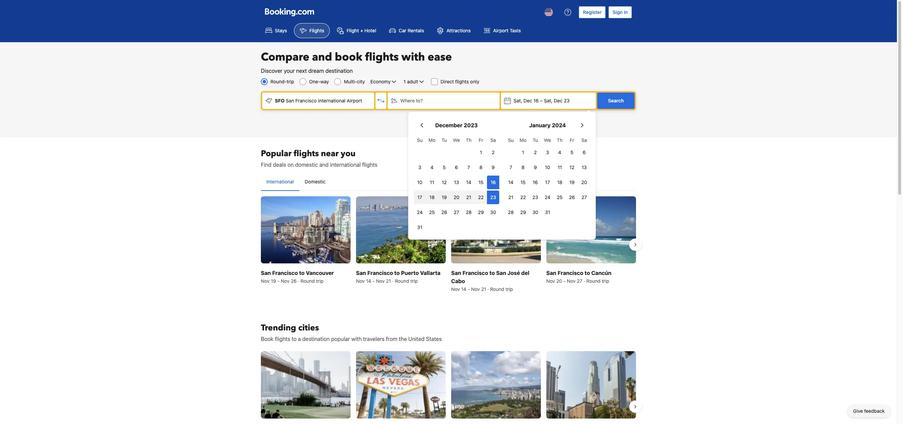 Task type: describe. For each thing, give the bounding box(es) containing it.
- inside san francisco to vancouver nov 19 - nov 26 · round trip
[[277, 279, 280, 285]]

16 December 2023 checkbox
[[487, 176, 499, 190]]

2 January 2024 checkbox
[[529, 146, 541, 160]]

+
[[360, 28, 363, 33]]

compare
[[261, 50, 309, 65]]

18 January 2024 checkbox
[[554, 176, 566, 190]]

19 cell
[[438, 190, 450, 205]]

19 for '19 december 2023' checkbox
[[442, 195, 447, 201]]

we for january
[[544, 137, 551, 143]]

states
[[426, 337, 442, 343]]

7 January 2024 checkbox
[[505, 161, 517, 175]]

8 for the 8 option
[[522, 165, 525, 171]]

21 cell
[[463, 190, 475, 205]]

23 inside popup button
[[564, 98, 570, 104]]

trip inside san francisco to san josé del cabo nov 14 - nov 21 · round trip
[[506, 287, 513, 293]]

multi-
[[344, 79, 357, 85]]

1 December 2023 checkbox
[[475, 146, 487, 160]]

18 December 2023 checkbox
[[426, 191, 438, 205]]

9 December 2023 checkbox
[[487, 161, 499, 175]]

- inside san francisco to puerto vallarta nov 14 - nov 21 · round trip
[[373, 279, 375, 285]]

5 January 2024 checkbox
[[566, 146, 578, 160]]

trip inside san francisco to cancún nov 20 - nov 27 · round trip
[[602, 279, 609, 285]]

book
[[335, 50, 362, 65]]

16 for 16 checkbox
[[491, 180, 496, 186]]

to for vancouver
[[299, 271, 305, 277]]

san for san francisco to vancouver
[[261, 271, 271, 277]]

flights link
[[294, 23, 330, 38]]

2 for december 2023
[[492, 150, 495, 156]]

29 for 29 checkbox on the right of page
[[478, 210, 484, 216]]

hotel
[[364, 28, 376, 33]]

13 for "13 december 2023" "option"
[[454, 180, 459, 186]]

grid for december
[[414, 134, 499, 235]]

24 for 24 january 2024 option
[[545, 195, 550, 201]]

san francisco to san josé del cabo nov 14 - nov 21 · round trip
[[451, 271, 529, 293]]

way
[[320, 79, 329, 85]]

direct
[[441, 79, 454, 85]]

sa for 2023
[[490, 137, 496, 143]]

san for san francisco to cancún
[[546, 271, 556, 277]]

trending cities book flights to a destination popular with travelers from the united states
[[261, 323, 442, 343]]

taxis
[[510, 28, 521, 33]]

tu for december 2023
[[442, 137, 447, 143]]

domestic
[[295, 162, 318, 168]]

rentals
[[408, 28, 424, 33]]

6 January 2024 checkbox
[[578, 146, 590, 160]]

1 vertical spatial airport
[[347, 98, 362, 104]]

25 December 2023 checkbox
[[426, 206, 438, 220]]

11 December 2023 checkbox
[[426, 176, 438, 190]]

josé
[[507, 271, 520, 277]]

trip down your
[[287, 79, 294, 85]]

25 for 25 checkbox in the top right of the page
[[557, 195, 563, 201]]

francisco for san francisco to cancún
[[558, 271, 583, 277]]

direct flights only
[[441, 79, 479, 85]]

24 for 24 december 2023 checkbox
[[417, 210, 423, 216]]

january
[[529, 122, 551, 129]]

28 January 2024 checkbox
[[505, 206, 517, 220]]

register
[[583, 9, 602, 15]]

attractions link
[[431, 23, 477, 38]]

· inside san francisco to vancouver nov 19 - nov 26 · round trip
[[298, 279, 299, 285]]

0 vertical spatial international
[[318, 98, 345, 104]]

car
[[399, 28, 406, 33]]

to?
[[416, 98, 423, 104]]

13 December 2023 checkbox
[[450, 176, 463, 190]]

round inside san francisco to puerto vallarta nov 14 - nov 21 · round trip
[[395, 279, 409, 285]]

city
[[357, 79, 365, 85]]

23 cell
[[487, 190, 499, 205]]

5 for the '5 december 2023' checkbox on the left top of the page
[[443, 165, 446, 171]]

9 January 2024 checkbox
[[529, 161, 541, 175]]

san francisco to puerto vallarta image
[[356, 197, 446, 264]]

24 January 2024 checkbox
[[541, 191, 554, 205]]

mo for january
[[520, 137, 527, 143]]

26 January 2024 checkbox
[[566, 191, 578, 205]]

dream
[[308, 68, 324, 74]]

stays
[[275, 28, 287, 33]]

9 for 9 january 2024 option
[[534, 165, 537, 171]]

16 inside popup button
[[533, 98, 539, 104]]

deals
[[273, 162, 286, 168]]

30 December 2023 checkbox
[[487, 206, 499, 220]]

san francisco to san josé del cabo image
[[451, 197, 541, 264]]

1 January 2024 checkbox
[[517, 146, 529, 160]]

9 for 9 "checkbox"
[[492, 165, 495, 171]]

flights left only
[[455, 79, 469, 85]]

sign in link
[[609, 6, 632, 18]]

1 horizontal spatial 31
[[545, 210, 550, 216]]

15 for the 15 january 2024 option in the top right of the page
[[521, 180, 526, 186]]

francisco for san francisco to vancouver
[[272, 271, 298, 277]]

january 2024
[[529, 122, 566, 129]]

sign in
[[613, 9, 628, 15]]

vancouver
[[306, 271, 334, 277]]

8 December 2023 checkbox
[[475, 161, 487, 175]]

21 January 2024 checkbox
[[505, 191, 517, 205]]

11 January 2024 checkbox
[[554, 161, 566, 175]]

cabo
[[451, 279, 465, 285]]

3 January 2024 checkbox
[[541, 146, 554, 160]]

5 December 2023 checkbox
[[438, 161, 450, 175]]

international
[[330, 162, 361, 168]]

6 for 6 january 2024 option
[[583, 150, 586, 156]]

2 dec from the left
[[554, 98, 563, 104]]

16 for the 16 checkbox
[[533, 180, 538, 186]]

flight + hotel link
[[331, 23, 382, 38]]

near
[[321, 148, 339, 160]]

20 cell
[[450, 190, 463, 205]]

· inside san francisco to puerto vallarta nov 14 - nov 21 · round trip
[[392, 279, 394, 285]]

travelers
[[363, 337, 384, 343]]

round inside san francisco to vancouver nov 19 - nov 26 · round trip
[[301, 279, 315, 285]]

27 inside san francisco to cancún nov 20 - nov 27 · round trip
[[577, 279, 582, 285]]

14 inside san francisco to san josé del cabo nov 14 - nov 21 · round trip
[[461, 287, 466, 293]]

6 for 6 december 2023 option on the top of the page
[[455, 165, 458, 171]]

su for january
[[508, 137, 514, 143]]

13 for 13 checkbox
[[582, 165, 587, 171]]

23 for the 23 option
[[532, 195, 538, 201]]

sfo
[[275, 98, 285, 104]]

2 7 from the left
[[510, 165, 512, 171]]

del
[[521, 271, 529, 277]]

international inside button
[[266, 179, 294, 185]]

search
[[608, 98, 624, 104]]

26 for '26 january 2024' option
[[569, 195, 575, 201]]

sign
[[613, 9, 623, 15]]

to inside trending cities book flights to a destination popular with travelers from the united states
[[292, 337, 297, 343]]

tu for january 2024
[[533, 137, 538, 143]]

trending
[[261, 323, 296, 334]]

stays link
[[260, 23, 293, 38]]

20 January 2024 checkbox
[[578, 176, 590, 190]]

united
[[408, 337, 425, 343]]

4 for 4 december 2023 option
[[431, 165, 434, 171]]

28 for 28 december 2023 option
[[466, 210, 472, 216]]

san francisco to vancouver nov 19 - nov 26 · round trip
[[261, 271, 334, 285]]

ease
[[428, 50, 452, 65]]

tab list containing international
[[261, 173, 636, 192]]

20 inside san francisco to cancún nov 20 - nov 27 · round trip
[[556, 279, 562, 285]]

2 for january 2024
[[534, 150, 537, 156]]

puerto
[[401, 271, 419, 277]]

one-
[[309, 79, 320, 85]]

flight
[[347, 28, 359, 33]]

from
[[386, 337, 397, 343]]

feedback
[[864, 409, 885, 415]]

december
[[435, 122, 463, 129]]

15 for 15 december 2023 checkbox
[[478, 180, 483, 186]]

17 December 2023 checkbox
[[414, 191, 426, 205]]

airport taxis link
[[478, 23, 527, 38]]

cancún
[[591, 271, 611, 277]]

2 December 2023 checkbox
[[487, 146, 499, 160]]

fr for 2024
[[570, 137, 574, 143]]

1 inside 1 adult 'dropdown button'
[[404, 79, 406, 85]]

your
[[284, 68, 295, 74]]

search button
[[597, 93, 635, 109]]

30 January 2024 checkbox
[[529, 206, 541, 220]]

to for puerto
[[394, 271, 400, 277]]

21 inside "checkbox"
[[508, 195, 513, 201]]

24 December 2023 checkbox
[[414, 206, 426, 220]]

11 for 11 january 2024 option
[[558, 165, 562, 171]]

give feedback
[[853, 409, 885, 415]]

8 for 8 december 2023 option
[[479, 165, 482, 171]]

1 sat, from the left
[[514, 98, 522, 104]]

2024
[[552, 122, 566, 129]]

give feedback button
[[848, 406, 890, 418]]

next
[[296, 68, 307, 74]]

sat, dec 16 – sat, dec 23 button
[[501, 93, 596, 109]]

honolulu, united states of america image
[[451, 352, 541, 419]]

san francisco to puerto vallarta nov 14 - nov 21 · round trip
[[356, 271, 440, 285]]

to for san
[[490, 271, 495, 277]]

23 for 23 option
[[490, 195, 496, 201]]

economy
[[370, 79, 391, 85]]

th for 2024
[[557, 137, 563, 143]]

29 for 29 january 2024 'option'
[[520, 210, 526, 216]]

2023
[[464, 122, 478, 129]]

region containing san francisco to vancouver
[[255, 194, 642, 296]]

flights inside compare and book flights with ease discover your next dream destination
[[365, 50, 399, 65]]

10 January 2024 checkbox
[[541, 161, 554, 175]]

you
[[341, 148, 356, 160]]

10 for 10 january 2024 option on the top right
[[545, 165, 550, 171]]

17 cell
[[414, 190, 426, 205]]

on
[[288, 162, 294, 168]]



Task type: vqa. For each thing, say whether or not it's contained in the screenshot.
Very Good element to the bottom
no



Task type: locate. For each thing, give the bounding box(es) containing it.
22 inside cell
[[478, 195, 484, 201]]

francisco for san francisco to san josé del cabo
[[462, 271, 488, 277]]

su for december
[[417, 137, 423, 143]]

domestic
[[305, 179, 326, 185]]

1 horizontal spatial with
[[401, 50, 425, 65]]

17 inside "option"
[[417, 195, 422, 201]]

with inside trending cities book flights to a destination popular with travelers from the united states
[[351, 337, 362, 343]]

11 right 10 option on the top of the page
[[430, 180, 434, 186]]

3 left 4 december 2023 option
[[418, 165, 421, 171]]

3 for 3 checkbox
[[418, 165, 421, 171]]

28 December 2023 checkbox
[[463, 206, 475, 220]]

international button
[[261, 173, 299, 191]]

21 December 2023 checkbox
[[463, 191, 475, 205]]

fr
[[479, 137, 483, 143], [570, 137, 574, 143]]

december 2023
[[435, 122, 478, 129]]

13 right "12 december 2023" option at left top
[[454, 180, 459, 186]]

28 inside 28 december 2023 option
[[466, 210, 472, 216]]

fr up 1 option
[[479, 137, 483, 143]]

4 right 3 january 2024 checkbox
[[558, 150, 561, 156]]

4 right 3 checkbox
[[431, 165, 434, 171]]

0 horizontal spatial with
[[351, 337, 362, 343]]

12 January 2024 checkbox
[[566, 161, 578, 175]]

17 for 17 january 2024 option
[[545, 180, 550, 186]]

1 dec from the left
[[523, 98, 532, 104]]

27 inside "checkbox"
[[454, 210, 459, 216]]

1 horizontal spatial 8
[[522, 165, 525, 171]]

27 for 27 january 2024 checkbox
[[581, 195, 587, 201]]

su
[[417, 137, 423, 143], [508, 137, 514, 143]]

international down the way
[[318, 98, 345, 104]]

1 mo from the left
[[429, 137, 435, 143]]

round
[[301, 279, 315, 285], [395, 279, 409, 285], [586, 279, 601, 285], [490, 287, 504, 293]]

0 vertical spatial 4
[[558, 150, 561, 156]]

0 vertical spatial destination
[[325, 68, 353, 74]]

7
[[467, 165, 470, 171], [510, 165, 512, 171]]

29 December 2023 checkbox
[[475, 206, 487, 220]]

we for december
[[453, 137, 460, 143]]

international down deals
[[266, 179, 294, 185]]

1 su from the left
[[417, 137, 423, 143]]

mo up 1 option
[[520, 137, 527, 143]]

2 15 from the left
[[521, 180, 526, 186]]

1 horizontal spatial mo
[[520, 137, 527, 143]]

· inside san francisco to san josé del cabo nov 14 - nov 21 · round trip
[[487, 287, 489, 293]]

16 cell
[[487, 175, 499, 190]]

15 right '14 december 2023' checkbox
[[478, 180, 483, 186]]

to left the josé
[[490, 271, 495, 277]]

28 left 29 checkbox on the right of page
[[466, 210, 472, 216]]

22 January 2024 checkbox
[[517, 191, 529, 205]]

20 inside 20 option
[[454, 195, 459, 201]]

0 vertical spatial 5
[[571, 150, 573, 156]]

19 inside san francisco to vancouver nov 19 - nov 26 · round trip
[[271, 279, 276, 285]]

9 inside "checkbox"
[[492, 165, 495, 171]]

th for 2023
[[466, 137, 472, 143]]

15 inside checkbox
[[478, 180, 483, 186]]

5 inside 'checkbox'
[[571, 150, 573, 156]]

9 inside option
[[534, 165, 537, 171]]

15 inside option
[[521, 180, 526, 186]]

0 vertical spatial 26
[[569, 195, 575, 201]]

tab list
[[261, 173, 636, 192]]

find
[[261, 162, 271, 168]]

1 horizontal spatial 25
[[557, 195, 563, 201]]

19
[[569, 180, 575, 186], [442, 195, 447, 201], [271, 279, 276, 285]]

18 inside 18 "checkbox"
[[557, 180, 562, 186]]

11 inside checkbox
[[430, 180, 434, 186]]

13 right 12 option
[[582, 165, 587, 171]]

1 horizontal spatial su
[[508, 137, 514, 143]]

sa for 2024
[[581, 137, 587, 143]]

5 for 5 'checkbox'
[[571, 150, 573, 156]]

28
[[466, 210, 472, 216], [508, 210, 514, 216]]

francisco inside san francisco to vancouver nov 19 - nov 26 · round trip
[[272, 271, 298, 277]]

and
[[312, 50, 332, 65], [319, 162, 329, 168]]

20 December 2023 checkbox
[[450, 191, 463, 205]]

0 vertical spatial with
[[401, 50, 425, 65]]

0 vertical spatial 10
[[545, 165, 550, 171]]

1 30 from the left
[[490, 210, 496, 216]]

2 30 from the left
[[532, 210, 538, 216]]

sa
[[490, 137, 496, 143], [581, 137, 587, 143]]

17
[[545, 180, 550, 186], [417, 195, 422, 201]]

8
[[479, 165, 482, 171], [522, 165, 525, 171]]

1 horizontal spatial international
[[318, 98, 345, 104]]

15 January 2024 checkbox
[[517, 176, 529, 190]]

2 region from the top
[[255, 349, 642, 425]]

26 inside san francisco to vancouver nov 19 - nov 26 · round trip
[[291, 279, 297, 285]]

2 9 from the left
[[534, 165, 537, 171]]

1 for january 2024
[[522, 150, 524, 156]]

1 adult button
[[403, 78, 426, 86]]

3 December 2023 checkbox
[[414, 161, 426, 175]]

francisco for san francisco to puerto vallarta
[[367, 271, 393, 277]]

15 right 14 checkbox
[[521, 180, 526, 186]]

31 January 2024 checkbox
[[541, 206, 554, 220]]

dec right –
[[554, 98, 563, 104]]

17 for 17 "option"
[[417, 195, 422, 201]]

12 left "13 december 2023" "option"
[[442, 180, 447, 186]]

0 horizontal spatial grid
[[414, 134, 499, 235]]

adult
[[407, 79, 418, 85]]

1 horizontal spatial we
[[544, 137, 551, 143]]

20
[[581, 180, 587, 186], [454, 195, 459, 201], [556, 279, 562, 285]]

compare and book flights with ease discover your next dream destination
[[261, 50, 452, 74]]

16 right the 15 january 2024 option in the top right of the page
[[533, 180, 538, 186]]

0 vertical spatial 13
[[582, 165, 587, 171]]

0 horizontal spatial international
[[266, 179, 294, 185]]

12 for "12 december 2023" option at left top
[[442, 180, 447, 186]]

4 January 2024 checkbox
[[554, 146, 566, 160]]

11 for 11 checkbox at the left top of the page
[[430, 180, 434, 186]]

13 inside checkbox
[[582, 165, 587, 171]]

1 horizontal spatial airport
[[493, 28, 508, 33]]

1 horizontal spatial tu
[[533, 137, 538, 143]]

san
[[286, 98, 294, 104], [261, 271, 271, 277], [356, 271, 366, 277], [451, 271, 461, 277], [496, 271, 506, 277], [546, 271, 556, 277]]

sat, left –
[[514, 98, 522, 104]]

10 left 11 checkbox at the left top of the page
[[417, 180, 422, 186]]

27 for the 27 "checkbox"
[[454, 210, 459, 216]]

dec
[[523, 98, 532, 104], [554, 98, 563, 104]]

to
[[299, 271, 305, 277], [394, 271, 400, 277], [490, 271, 495, 277], [585, 271, 590, 277], [292, 337, 297, 343]]

2 28 from the left
[[508, 210, 514, 216]]

1 vertical spatial 4
[[431, 165, 434, 171]]

12 right 11 january 2024 option
[[570, 165, 575, 171]]

2 th from the left
[[557, 137, 563, 143]]

1 horizontal spatial 7
[[510, 165, 512, 171]]

to for cancún
[[585, 271, 590, 277]]

popular flights near you find deals on domestic and international flights
[[261, 148, 377, 168]]

12 for 12 option
[[570, 165, 575, 171]]

6 right 5 'checkbox'
[[583, 150, 586, 156]]

with inside compare and book flights with ease discover your next dream destination
[[401, 50, 425, 65]]

round inside san francisco to cancún nov 20 - nov 27 · round trip
[[586, 279, 601, 285]]

1 vertical spatial 6
[[455, 165, 458, 171]]

where to? button
[[388, 93, 500, 109]]

3 for 3 january 2024 checkbox
[[546, 150, 549, 156]]

2 sa from the left
[[581, 137, 587, 143]]

th
[[466, 137, 472, 143], [557, 137, 563, 143]]

1 left 2 december 2023 option
[[480, 150, 482, 156]]

with
[[401, 50, 425, 65], [351, 337, 362, 343]]

11 inside option
[[558, 165, 562, 171]]

11
[[558, 165, 562, 171], [430, 180, 434, 186]]

flights right international
[[362, 162, 377, 168]]

multi-city
[[344, 79, 365, 85]]

25 January 2024 checkbox
[[554, 191, 566, 205]]

to inside san francisco to vancouver nov 19 - nov 26 · round trip
[[299, 271, 305, 277]]

tu
[[442, 137, 447, 143], [533, 137, 538, 143]]

flight + hotel
[[347, 28, 376, 33]]

trip down the josé
[[506, 287, 513, 293]]

to left cancún
[[585, 271, 590, 277]]

26 for 26 december 2023 option
[[441, 210, 447, 216]]

destination up multi-
[[325, 68, 353, 74]]

15
[[478, 180, 483, 186], [521, 180, 526, 186]]

21 inside san francisco to san josé del cabo nov 14 - nov 21 · round trip
[[481, 287, 486, 293]]

popular
[[331, 337, 350, 343]]

to inside san francisco to puerto vallarta nov 14 - nov 21 · round trip
[[394, 271, 400, 277]]

tu up 2 option
[[533, 137, 538, 143]]

0 horizontal spatial mo
[[429, 137, 435, 143]]

16 inside cell
[[491, 180, 496, 186]]

18
[[557, 180, 562, 186], [429, 195, 435, 201]]

0 vertical spatial 18
[[557, 180, 562, 186]]

14 December 2023 checkbox
[[463, 176, 475, 190]]

in
[[624, 9, 628, 15]]

19 inside checkbox
[[442, 195, 447, 201]]

to left vancouver
[[299, 271, 305, 277]]

san for san francisco to puerto vallarta
[[356, 271, 366, 277]]

12 December 2023 checkbox
[[438, 176, 450, 190]]

10 for 10 option on the top of the page
[[417, 180, 422, 186]]

2 mo from the left
[[520, 137, 527, 143]]

0 horizontal spatial fr
[[479, 137, 483, 143]]

fr up 5 'checkbox'
[[570, 137, 574, 143]]

23 December 2023 checkbox
[[487, 191, 499, 205]]

grid for january
[[505, 134, 590, 220]]

0 vertical spatial 31
[[545, 210, 550, 216]]

car rentals link
[[383, 23, 430, 38]]

-
[[277, 279, 280, 285], [373, 279, 375, 285], [563, 279, 566, 285], [468, 287, 470, 293]]

–
[[540, 98, 543, 104]]

5 right 4 december 2023 option
[[443, 165, 446, 171]]

las vegas, united states of america image
[[356, 352, 446, 419]]

the
[[399, 337, 407, 343]]

0 horizontal spatial tu
[[442, 137, 447, 143]]

0 horizontal spatial 9
[[492, 165, 495, 171]]

23 inside cell
[[490, 195, 496, 201]]

sa up 6 january 2024 option
[[581, 137, 587, 143]]

car rentals
[[399, 28, 424, 33]]

one-way
[[309, 79, 329, 85]]

a
[[298, 337, 301, 343]]

1 tu from the left
[[442, 137, 447, 143]]

1 horizontal spatial 28
[[508, 210, 514, 216]]

0 horizontal spatial 24
[[417, 210, 423, 216]]

1 vertical spatial 24
[[417, 210, 423, 216]]

31 down 24 december 2023 checkbox
[[417, 225, 422, 231]]

30 for 30 january 2024 option
[[532, 210, 538, 216]]

2 sat, from the left
[[544, 98, 553, 104]]

1 horizontal spatial 23
[[532, 195, 538, 201]]

trip inside san francisco to puerto vallarta nov 14 - nov 21 · round trip
[[410, 279, 418, 285]]

grid
[[414, 134, 499, 235], [505, 134, 590, 220]]

23 right –
[[564, 98, 570, 104]]

vallarta
[[420, 271, 440, 277]]

to inside san francisco to san josé del cabo nov 14 - nov 21 · round trip
[[490, 271, 495, 277]]

30 for 30 december 2023 option
[[490, 210, 496, 216]]

flights up economy
[[365, 50, 399, 65]]

1 vertical spatial 10
[[417, 180, 422, 186]]

destination inside compare and book flights with ease discover your next dream destination
[[325, 68, 353, 74]]

1 horizontal spatial 20
[[556, 279, 562, 285]]

28 inside 28 checkbox
[[508, 210, 514, 216]]

0 vertical spatial 27
[[581, 195, 587, 201]]

1 horizontal spatial 29
[[520, 210, 526, 216]]

21
[[466, 195, 471, 201], [508, 195, 513, 201], [386, 279, 391, 285], [481, 287, 486, 293]]

18 right 17 january 2024 option
[[557, 180, 562, 186]]

only
[[470, 79, 479, 85]]

0 horizontal spatial 1
[[404, 79, 406, 85]]

24 left 25 checkbox
[[417, 210, 423, 216]]

1 horizontal spatial 6
[[583, 150, 586, 156]]

destination inside trending cities book flights to a destination popular with travelers from the united states
[[302, 337, 330, 343]]

26
[[569, 195, 575, 201], [441, 210, 447, 216], [291, 279, 297, 285]]

1 vertical spatial destination
[[302, 337, 330, 343]]

22 for 22 december 2023 option
[[478, 195, 484, 201]]

22 cell
[[475, 190, 487, 205]]

20 for 20 checkbox
[[581, 180, 587, 186]]

31 right 30 january 2024 option
[[545, 210, 550, 216]]

8 January 2024 checkbox
[[517, 161, 529, 175]]

0 horizontal spatial dec
[[523, 98, 532, 104]]

los angeles, united states of america image
[[546, 352, 636, 419]]

0 horizontal spatial th
[[466, 137, 472, 143]]

mo for december
[[429, 137, 435, 143]]

su up 3 checkbox
[[417, 137, 423, 143]]

francisco inside san francisco to san josé del cabo nov 14 - nov 21 · round trip
[[462, 271, 488, 277]]

1 vertical spatial 17
[[417, 195, 422, 201]]

0 horizontal spatial 15
[[478, 180, 483, 186]]

0 vertical spatial and
[[312, 50, 332, 65]]

29 right 28 december 2023 option
[[478, 210, 484, 216]]

23 January 2024 checkbox
[[529, 191, 541, 205]]

1 sa from the left
[[490, 137, 496, 143]]

1 vertical spatial 31
[[417, 225, 422, 231]]

su up 7 option
[[508, 137, 514, 143]]

give
[[853, 409, 863, 415]]

29 left 30 january 2024 option
[[520, 210, 526, 216]]

21 inside checkbox
[[466, 195, 471, 201]]

13 inside "option"
[[454, 180, 459, 186]]

round-
[[270, 79, 287, 85]]

airport left taxis
[[493, 28, 508, 33]]

2 su from the left
[[508, 137, 514, 143]]

0 horizontal spatial 13
[[454, 180, 459, 186]]

3 right 2 option
[[546, 150, 549, 156]]

2 22 from the left
[[520, 195, 526, 201]]

airport taxis
[[493, 28, 521, 33]]

francisco inside san francisco to puerto vallarta nov 14 - nov 21 · round trip
[[367, 271, 393, 277]]

· inside san francisco to cancún nov 20 - nov 27 · round trip
[[584, 279, 585, 285]]

1 8 from the left
[[479, 165, 482, 171]]

17 left 18 option
[[417, 195, 422, 201]]

san francisco to cancún image
[[546, 197, 636, 264]]

2 2 from the left
[[534, 150, 537, 156]]

11 right 10 january 2024 option on the top right
[[558, 165, 562, 171]]

0 horizontal spatial 11
[[430, 180, 434, 186]]

2 grid from the left
[[505, 134, 590, 220]]

1 horizontal spatial sat,
[[544, 98, 553, 104]]

4 December 2023 checkbox
[[426, 161, 438, 175]]

1 horizontal spatial 22
[[520, 195, 526, 201]]

attractions
[[447, 28, 471, 33]]

popular
[[261, 148, 292, 160]]

27 inside checkbox
[[581, 195, 587, 201]]

flights
[[309, 28, 324, 33]]

2 horizontal spatial 19
[[569, 180, 575, 186]]

1 grid from the left
[[414, 134, 499, 235]]

1 vertical spatial 5
[[443, 165, 446, 171]]

san francisco to cancún nov 20 - nov 27 · round trip
[[546, 271, 611, 285]]

18 for 18 "checkbox"
[[557, 180, 562, 186]]

1 horizontal spatial 26
[[441, 210, 447, 216]]

we up 3 january 2024 checkbox
[[544, 137, 551, 143]]

2 inside option
[[492, 150, 495, 156]]

1 9 from the left
[[492, 165, 495, 171]]

27 January 2024 checkbox
[[578, 191, 590, 205]]

18 inside 18 option
[[429, 195, 435, 201]]

0 horizontal spatial 12
[[442, 180, 447, 186]]

where to?
[[400, 98, 423, 104]]

1 22 from the left
[[478, 195, 484, 201]]

6 December 2023 checkbox
[[450, 161, 463, 175]]

16 right 15 december 2023 checkbox
[[491, 180, 496, 186]]

mo down december
[[429, 137, 435, 143]]

1 vertical spatial 3
[[418, 165, 421, 171]]

2 29 from the left
[[520, 210, 526, 216]]

register link
[[579, 6, 606, 18]]

to left a
[[292, 337, 297, 343]]

0 horizontal spatial 17
[[417, 195, 422, 201]]

0 horizontal spatial 23
[[490, 195, 496, 201]]

18 right 17 "option"
[[429, 195, 435, 201]]

to left puerto
[[394, 271, 400, 277]]

round inside san francisco to san josé del cabo nov 14 - nov 21 · round trip
[[490, 287, 504, 293]]

0 horizontal spatial 7
[[467, 165, 470, 171]]

17 January 2024 checkbox
[[541, 176, 554, 190]]

1 we from the left
[[453, 137, 460, 143]]

22 right "21 december 2023" checkbox
[[478, 195, 484, 201]]

0 horizontal spatial sat,
[[514, 98, 522, 104]]

5 inside checkbox
[[443, 165, 446, 171]]

23 right 22 december 2023 option
[[490, 195, 496, 201]]

7 December 2023 checkbox
[[463, 161, 475, 175]]

1 vertical spatial international
[[266, 179, 294, 185]]

24 inside option
[[545, 195, 550, 201]]

sat, dec 16 – sat, dec 23
[[514, 98, 570, 104]]

1 28 from the left
[[466, 210, 472, 216]]

4 for 4 option
[[558, 150, 561, 156]]

1 7 from the left
[[467, 165, 470, 171]]

1 for december 2023
[[480, 150, 482, 156]]

0 horizontal spatial 29
[[478, 210, 484, 216]]

trip down vancouver
[[316, 279, 323, 285]]

1 horizontal spatial dec
[[554, 98, 563, 104]]

31 December 2023 checkbox
[[414, 221, 426, 235]]

1 left adult
[[404, 79, 406, 85]]

25 right 24 december 2023 checkbox
[[429, 210, 435, 216]]

2 inside option
[[534, 150, 537, 156]]

2 horizontal spatial 1
[[522, 150, 524, 156]]

sa up 2 december 2023 option
[[490, 137, 496, 143]]

30 right 29 checkbox on the right of page
[[490, 210, 496, 216]]

san inside san francisco to puerto vallarta nov 14 - nov 21 · round trip
[[356, 271, 366, 277]]

0 horizontal spatial 8
[[479, 165, 482, 171]]

25 for 25 checkbox
[[429, 210, 435, 216]]

20 inside 20 checkbox
[[581, 180, 587, 186]]

trip down cancún
[[602, 279, 609, 285]]

21 inside san francisco to puerto vallarta nov 14 - nov 21 · round trip
[[386, 279, 391, 285]]

2 8 from the left
[[522, 165, 525, 171]]

fr for 2023
[[479, 137, 483, 143]]

28 left 29 january 2024 'option'
[[508, 210, 514, 216]]

san francisco to vancouver image
[[261, 197, 351, 264]]

19 January 2024 checkbox
[[566, 176, 578, 190]]

1 vertical spatial and
[[319, 162, 329, 168]]

7 right 6 december 2023 option on the top of the page
[[467, 165, 470, 171]]

14 inside san francisco to puerto vallarta nov 14 - nov 21 · round trip
[[366, 279, 371, 285]]

1 vertical spatial 12
[[442, 180, 447, 186]]

23
[[564, 98, 570, 104], [490, 195, 496, 201], [532, 195, 538, 201]]

1 vertical spatial with
[[351, 337, 362, 343]]

17 right the 16 checkbox
[[545, 180, 550, 186]]

6
[[583, 150, 586, 156], [455, 165, 458, 171]]

2 fr from the left
[[570, 137, 574, 143]]

new york, united states of america image
[[261, 352, 351, 419]]

9 right the 8 option
[[534, 165, 537, 171]]

5 right 4 option
[[571, 150, 573, 156]]

- inside san francisco to san josé del cabo nov 14 - nov 21 · round trip
[[468, 287, 470, 293]]

trip
[[287, 79, 294, 85], [316, 279, 323, 285], [410, 279, 418, 285], [602, 279, 609, 285], [506, 287, 513, 293]]

29 inside checkbox
[[478, 210, 484, 216]]

17 inside option
[[545, 180, 550, 186]]

30 right 29 january 2024 'option'
[[532, 210, 538, 216]]

2 vertical spatial 19
[[271, 279, 276, 285]]

19 inside option
[[569, 180, 575, 186]]

with up adult
[[401, 50, 425, 65]]

booking.com logo image
[[265, 8, 314, 16], [265, 8, 314, 16]]

6 right the '5 december 2023' checkbox on the left top of the page
[[455, 165, 458, 171]]

0 horizontal spatial 20
[[454, 195, 459, 201]]

22 right 21 "checkbox"
[[520, 195, 526, 201]]

destination down cities on the bottom left of page
[[302, 337, 330, 343]]

0 horizontal spatial 25
[[429, 210, 435, 216]]

2 horizontal spatial 23
[[564, 98, 570, 104]]

0 horizontal spatial 22
[[478, 195, 484, 201]]

19 for 19 option
[[569, 180, 575, 186]]

10 December 2023 checkbox
[[414, 176, 426, 190]]

we
[[453, 137, 460, 143], [544, 137, 551, 143]]

and up dream at the top of page
[[312, 50, 332, 65]]

1 fr from the left
[[479, 137, 483, 143]]

13 January 2024 checkbox
[[578, 161, 590, 175]]

1 th from the left
[[466, 137, 472, 143]]

san for san francisco to san josé del cabo
[[451, 271, 461, 277]]

and inside compare and book flights with ease discover your next dream destination
[[312, 50, 332, 65]]

2 vertical spatial 27
[[577, 279, 582, 285]]

tu down december
[[442, 137, 447, 143]]

16 January 2024 checkbox
[[529, 176, 541, 190]]

1 2 from the left
[[492, 150, 495, 156]]

trip inside san francisco to vancouver nov 19 - nov 26 · round trip
[[316, 279, 323, 285]]

san inside san francisco to cancún nov 20 - nov 27 · round trip
[[546, 271, 556, 277]]

1 horizontal spatial 13
[[582, 165, 587, 171]]

francisco
[[295, 98, 317, 104], [272, 271, 298, 277], [367, 271, 393, 277], [462, 271, 488, 277], [558, 271, 583, 277]]

29 January 2024 checkbox
[[517, 206, 529, 220]]

1 vertical spatial 13
[[454, 180, 459, 186]]

2 vertical spatial 20
[[556, 279, 562, 285]]

1 vertical spatial region
[[255, 349, 642, 425]]

and down near
[[319, 162, 329, 168]]

1 horizontal spatial sa
[[581, 137, 587, 143]]

28 for 28 checkbox
[[508, 210, 514, 216]]

th down 2023
[[466, 137, 472, 143]]

29 inside 'option'
[[520, 210, 526, 216]]

10
[[545, 165, 550, 171], [417, 180, 422, 186]]

16 left –
[[533, 98, 539, 104]]

1 horizontal spatial 11
[[558, 165, 562, 171]]

1 left 2 option
[[522, 150, 524, 156]]

24 right the 23 option
[[545, 195, 550, 201]]

2 tu from the left
[[533, 137, 538, 143]]

10 right 9 january 2024 option
[[545, 165, 550, 171]]

book
[[261, 337, 273, 343]]

with right "popular"
[[351, 337, 362, 343]]

7 left the 8 option
[[510, 165, 512, 171]]

1 15 from the left
[[478, 180, 483, 186]]

25 left '26 january 2024' option
[[557, 195, 563, 201]]

trip down puerto
[[410, 279, 418, 285]]

0 horizontal spatial airport
[[347, 98, 362, 104]]

2 horizontal spatial 20
[[581, 180, 587, 186]]

18 cell
[[426, 190, 438, 205]]

- inside san francisco to cancún nov 20 - nov 27 · round trip
[[563, 279, 566, 285]]

·
[[298, 279, 299, 285], [392, 279, 394, 285], [584, 279, 585, 285], [487, 287, 489, 293]]

we down december 2023
[[453, 137, 460, 143]]

0 vertical spatial 20
[[581, 180, 587, 186]]

2
[[492, 150, 495, 156], [534, 150, 537, 156]]

20 for 20 option
[[454, 195, 459, 201]]

0 horizontal spatial 2
[[492, 150, 495, 156]]

24 inside checkbox
[[417, 210, 423, 216]]

23 right 22 option
[[532, 195, 538, 201]]

1 horizontal spatial 12
[[570, 165, 575, 171]]

to inside san francisco to cancún nov 20 - nov 27 · round trip
[[585, 271, 590, 277]]

12
[[570, 165, 575, 171], [442, 180, 447, 186]]

1 vertical spatial 25
[[429, 210, 435, 216]]

4
[[558, 150, 561, 156], [431, 165, 434, 171]]

0 horizontal spatial 18
[[429, 195, 435, 201]]

1 horizontal spatial 3
[[546, 150, 549, 156]]

18 for 18 option
[[429, 195, 435, 201]]

round-trip
[[270, 79, 294, 85]]

where
[[400, 98, 415, 104]]

flights up domestic
[[294, 148, 319, 160]]

1 horizontal spatial 4
[[558, 150, 561, 156]]

22 December 2023 checkbox
[[475, 191, 487, 205]]

san inside san francisco to vancouver nov 19 - nov 26 · round trip
[[261, 271, 271, 277]]

0 horizontal spatial we
[[453, 137, 460, 143]]

0 vertical spatial airport
[[493, 28, 508, 33]]

26 December 2023 checkbox
[[438, 206, 450, 220]]

1 horizontal spatial 9
[[534, 165, 537, 171]]

0 horizontal spatial sa
[[490, 137, 496, 143]]

1 region from the top
[[255, 194, 642, 296]]

0 vertical spatial 6
[[583, 150, 586, 156]]

sat,
[[514, 98, 522, 104], [544, 98, 553, 104]]

dec left –
[[523, 98, 532, 104]]

2 we from the left
[[544, 137, 551, 143]]

francisco inside san francisco to cancún nov 20 - nov 27 · round trip
[[558, 271, 583, 277]]

1 vertical spatial 20
[[454, 195, 459, 201]]

1 vertical spatial 18
[[429, 195, 435, 201]]

region
[[255, 194, 642, 296], [255, 349, 642, 425]]

flights inside trending cities book flights to a destination popular with travelers from the united states
[[275, 337, 290, 343]]

1 29 from the left
[[478, 210, 484, 216]]

1 adult
[[404, 79, 418, 85]]

sfo san francisco international airport
[[275, 98, 362, 104]]

19 December 2023 checkbox
[[438, 191, 450, 205]]

airport down multi-city
[[347, 98, 362, 104]]

9 right 8 december 2023 option
[[492, 165, 495, 171]]

and inside popular flights near you find deals on domestic and international flights
[[319, 162, 329, 168]]

sat, right –
[[544, 98, 553, 104]]

flights down trending
[[275, 337, 290, 343]]

22 for 22 option
[[520, 195, 526, 201]]

14 January 2024 checkbox
[[505, 176, 517, 190]]

1 vertical spatial 26
[[441, 210, 447, 216]]

th up 4 option
[[557, 137, 563, 143]]

27 December 2023 checkbox
[[450, 206, 463, 220]]

1 horizontal spatial 15
[[521, 180, 526, 186]]

1 vertical spatial 27
[[454, 210, 459, 216]]

3
[[546, 150, 549, 156], [418, 165, 421, 171]]

cities
[[298, 323, 319, 334]]

15 December 2023 checkbox
[[475, 176, 487, 190]]



